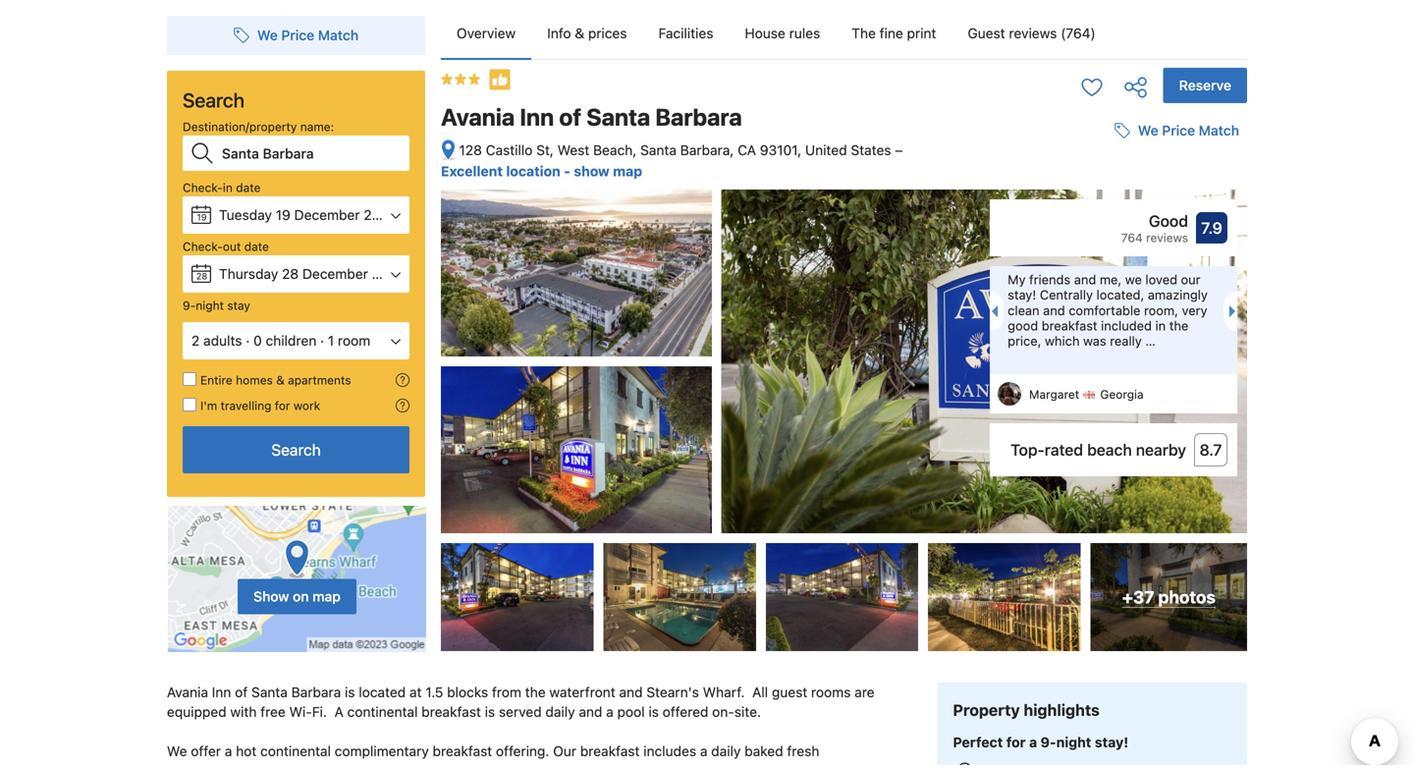 Task type: vqa. For each thing, say whether or not it's contained in the screenshot.
Thursday 28 December 2023 the 2023
yes



Task type: describe. For each thing, give the bounding box(es) containing it.
price,
[[1008, 333, 1041, 348]]

0 vertical spatial &
[[575, 25, 585, 41]]

a
[[334, 704, 344, 720]]

0 horizontal spatial free
[[261, 704, 286, 720]]

pool
[[617, 704, 645, 720]]

9- inside search section
[[183, 299, 196, 312]]

with
[[230, 704, 257, 720]]

1 assortment from the left
[[167, 763, 239, 765]]

was
[[1083, 333, 1107, 348]]

7.9
[[1201, 219, 1223, 237]]

info
[[547, 25, 571, 41]]

excellent location - show map button
[[441, 163, 642, 179]]

128 castillo st, west beach, santa barbara, ca 93101, united states – excellent location - show map
[[441, 142, 903, 179]]

we
[[1125, 272, 1142, 287]]

of up the west
[[559, 103, 582, 131]]

clean
[[1008, 303, 1040, 318]]

stay! inside my friends and me, we loved our stay! centrally located, amazingly clean and comfortable room, very good breakfast included in the price, which was really …
[[1008, 288, 1036, 302]]

0
[[253, 332, 262, 349]]

8.7
[[1200, 441, 1222, 459]]

and down centrally
[[1043, 303, 1065, 318]]

loved
[[1146, 272, 1178, 287]]

the inside my friends and me, we loved our stay! centrally located, amazingly clean and comfortable room, very good breakfast included in the price, which was really …
[[1170, 318, 1189, 333]]

and up pool
[[619, 684, 643, 700]]

inn for avania inn of santa barbara is located at 1.5 blocks from the waterfront and stearn's wharf.  all guest rooms are equipped with free wi-fi.  a continental breakfast is served daily and a pool is offered on-site. we offer a hot continental complimentary breakfast offering. our breakfast includes a daily baked fresh assortment of pastries, assortment of fresh fruit, waffle makers, delicious gluten free sausage, scrambled eg
[[212, 684, 231, 700]]

scrambled
[[767, 763, 834, 765]]

destination/property name:
[[183, 120, 334, 134]]

764
[[1121, 231, 1143, 245]]

photos
[[1158, 587, 1216, 607]]

+37 photos link
[[1091, 543, 1247, 651]]

0 horizontal spatial reviews
[[1009, 25, 1057, 41]]

a up sausage,
[[700, 743, 708, 759]]

93101,
[[760, 142, 802, 158]]

at
[[410, 684, 422, 700]]

guest reviews (764)
[[968, 25, 1096, 41]]

info & prices
[[547, 25, 627, 41]]

for inside search section
[[275, 399, 290, 413]]

night inside search section
[[196, 299, 224, 312]]

travelling
[[221, 399, 271, 413]]

nearby
[[1136, 441, 1186, 459]]

on
[[293, 588, 309, 605]]

1 vertical spatial daily
[[711, 743, 741, 759]]

date for check-out date
[[244, 240, 269, 253]]

west
[[558, 142, 590, 158]]

excellent
[[441, 163, 503, 179]]

barbara,
[[680, 142, 734, 158]]

my friends and me, we loved our stay! centrally located, amazingly clean and comfortable room, very good breakfast included in the price, which was really …
[[1008, 272, 1208, 348]]

search inside button
[[271, 441, 321, 459]]

entire
[[200, 373, 233, 387]]

located,
[[1097, 288, 1145, 302]]

we for we price match dropdown button to the right
[[1138, 122, 1159, 139]]

2 · from the left
[[320, 332, 324, 349]]

we inside avania inn of santa barbara is located at 1.5 blocks from the waterfront and stearn's wharf.  all guest rooms are equipped with free wi-fi.  a continental breakfast is served daily and a pool is offered on-site. we offer a hot continental complimentary breakfast offering. our breakfast includes a daily baked fresh assortment of pastries, assortment of fresh fruit, waffle makers, delicious gluten free sausage, scrambled eg
[[167, 743, 187, 759]]

valign  initial image
[[488, 68, 512, 91]]

included
[[1101, 318, 1152, 333]]

ca
[[738, 142, 756, 158]]

…
[[1146, 333, 1156, 348]]

show
[[574, 163, 610, 179]]

top-rated beach nearby element
[[1000, 438, 1186, 462]]

guest
[[772, 684, 808, 700]]

1 vertical spatial continental
[[260, 743, 331, 759]]

property
[[953, 701, 1020, 720]]

destination/property
[[183, 120, 297, 134]]

0 horizontal spatial fresh
[[409, 763, 442, 765]]

0 horizontal spatial is
[[345, 684, 355, 700]]

castillo
[[486, 142, 533, 158]]

offered
[[663, 704, 709, 720]]

fine
[[880, 25, 903, 41]]

baked
[[745, 743, 783, 759]]

1 vertical spatial we price match
[[1138, 122, 1240, 139]]

2 adults · 0 children · 1 room button
[[183, 322, 410, 359]]

1 horizontal spatial stay!
[[1095, 734, 1129, 750]]

match for we price match dropdown button in search section
[[318, 27, 359, 43]]

1 horizontal spatial for
[[1007, 734, 1026, 750]]

margaret
[[1029, 388, 1079, 401]]

a left pool
[[606, 704, 614, 720]]

rated
[[1045, 441, 1083, 459]]

and up centrally
[[1074, 272, 1096, 287]]

map inside 128 castillo st, west beach, santa barbara, ca 93101, united states – excellent location - show map
[[613, 163, 642, 179]]

includes
[[644, 743, 696, 759]]

santa for avania inn of santa barbara is located at 1.5 blocks from the waterfront and stearn's wharf.  all guest rooms are equipped with free wi-fi.  a continental breakfast is served daily and a pool is offered on-site. we offer a hot continental complimentary breakfast offering. our breakfast includes a daily baked fresh assortment of pastries, assortment of fresh fruit, waffle makers, delicious gluten free sausage, scrambled eg
[[251, 684, 288, 700]]

which
[[1045, 333, 1080, 348]]

a left hot
[[225, 743, 232, 759]]

check- for out
[[183, 240, 223, 253]]

check-out date
[[183, 240, 269, 253]]

8.7 element
[[1194, 433, 1228, 467]]

house rules link
[[729, 8, 836, 59]]

0 vertical spatial search
[[183, 88, 245, 111]]

match for we price match dropdown button to the right
[[1199, 122, 1240, 139]]

scored 7.9 element
[[1196, 212, 1228, 244]]

0 horizontal spatial daily
[[546, 704, 575, 720]]

house rules
[[745, 25, 820, 41]]

my
[[1008, 272, 1026, 287]]

2023 for thursday 28 december 2023
[[372, 266, 405, 282]]

info & prices link
[[532, 8, 643, 59]]

of down hot
[[242, 763, 255, 765]]

property highlights
[[953, 701, 1100, 720]]

amazingly
[[1148, 288, 1208, 302]]

1 horizontal spatial 28
[[282, 266, 299, 282]]

december for 28
[[302, 266, 368, 282]]

complimentary
[[335, 743, 429, 759]]

-
[[564, 163, 570, 179]]

thursday
[[219, 266, 278, 282]]

children
[[266, 332, 317, 349]]

centrally
[[1040, 288, 1093, 302]]

2 adults · 0 children · 1 room
[[192, 332, 371, 349]]

(764)
[[1061, 25, 1096, 41]]

from
[[492, 684, 522, 700]]

makers,
[[521, 763, 571, 765]]

pastries,
[[259, 763, 313, 765]]

0 vertical spatial fresh
[[787, 743, 820, 759]]

stearn's
[[647, 684, 699, 700]]

in inside my friends and me, we loved our stay! centrally located, amazingly clean and comfortable room, very good breakfast included in the price, which was really …
[[1156, 318, 1166, 333]]

entire homes & apartments
[[200, 373, 351, 387]]

very
[[1182, 303, 1208, 318]]

united
[[805, 142, 847, 158]]

barbara for avania inn of santa barbara is located at 1.5 blocks from the waterfront and stearn's wharf.  all guest rooms are equipped with free wi-fi.  a continental breakfast is served daily and a pool is offered on-site. we offer a hot continental complimentary breakfast offering. our breakfast includes a daily baked fresh assortment of pastries, assortment of fresh fruit, waffle makers, delicious gluten free sausage, scrambled eg
[[291, 684, 341, 700]]

tuesday
[[219, 207, 272, 223]]

1 horizontal spatial 9-
[[1041, 734, 1056, 750]]

fruit,
[[445, 763, 475, 765]]

overview link
[[441, 8, 532, 59]]

the inside avania inn of santa barbara is located at 1.5 blocks from the waterfront and stearn's wharf.  all guest rooms are equipped with free wi-fi.  a continental breakfast is served daily and a pool is offered on-site. we offer a hot continental complimentary breakfast offering. our breakfast includes a daily baked fresh assortment of pastries, assortment of fresh fruit, waffle makers, delicious gluten free sausage, scrambled eg
[[525, 684, 546, 700]]

site.
[[734, 704, 761, 720]]

delicious
[[575, 763, 631, 765]]

price for we price match dropdown button to the right
[[1162, 122, 1195, 139]]

work
[[294, 399, 320, 413]]

show
[[253, 588, 289, 605]]

reserve button
[[1164, 68, 1247, 103]]

rules
[[789, 25, 820, 41]]

9-night stay
[[183, 299, 250, 312]]

1 horizontal spatial we price match button
[[1107, 113, 1247, 148]]

top-
[[1011, 441, 1045, 459]]

if you select this option, we'll show you popular business travel features like breakfast, wifi and free parking. image
[[396, 399, 410, 413]]

Where are you going? field
[[214, 136, 410, 171]]

breakfast up fruit,
[[433, 743, 492, 759]]

barbara for avania inn of santa barbara
[[655, 103, 742, 131]]



Task type: locate. For each thing, give the bounding box(es) containing it.
0 horizontal spatial continental
[[260, 743, 331, 759]]

santa
[[587, 103, 650, 131], [640, 142, 677, 158], [251, 684, 288, 700]]

price for we price match dropdown button in search section
[[281, 27, 314, 43]]

0 horizontal spatial 28
[[196, 271, 207, 281]]

and down waterfront
[[579, 704, 603, 720]]

0 vertical spatial date
[[236, 181, 261, 194]]

0 horizontal spatial 9-
[[183, 299, 196, 312]]

1 horizontal spatial inn
[[520, 103, 554, 131]]

0 horizontal spatial ·
[[246, 332, 250, 349]]

assortment down complimentary
[[317, 763, 389, 765]]

night left stay in the left of the page
[[196, 299, 224, 312]]

room
[[338, 332, 371, 349]]

fresh
[[787, 743, 820, 759], [409, 763, 442, 765]]

1 horizontal spatial map
[[613, 163, 642, 179]]

santa inside avania inn of santa barbara is located at 1.5 blocks from the waterfront and stearn's wharf.  all guest rooms are equipped with free wi-fi.  a continental breakfast is served daily and a pool is offered on-site. we offer a hot continental complimentary breakfast offering. our breakfast includes a daily baked fresh assortment of pastries, assortment of fresh fruit, waffle makers, delicious gluten free sausage, scrambled eg
[[251, 684, 288, 700]]

1 horizontal spatial fresh
[[787, 743, 820, 759]]

check- up tuesday
[[183, 181, 223, 194]]

1.5
[[426, 684, 443, 700]]

for down property highlights
[[1007, 734, 1026, 750]]

santa right beach, in the top of the page
[[640, 142, 677, 158]]

daily down waterfront
[[546, 704, 575, 720]]

inn inside avania inn of santa barbara is located at 1.5 blocks from the waterfront and stearn's wharf.  all guest rooms are equipped with free wi-fi.  a continental breakfast is served daily and a pool is offered on-site. we offer a hot continental complimentary breakfast offering. our breakfast includes a daily baked fresh assortment of pastries, assortment of fresh fruit, waffle makers, delicious gluten free sausage, scrambled eg
[[212, 684, 231, 700]]

we'll show you stays where you can have the entire place to yourself image
[[396, 373, 410, 387], [396, 373, 410, 387]]

0 vertical spatial barbara
[[655, 103, 742, 131]]

match inside search section
[[318, 27, 359, 43]]

if you select this option, we'll show you popular business travel features like breakfast, wifi and free parking. image
[[396, 399, 410, 413]]

0 horizontal spatial night
[[196, 299, 224, 312]]

1 horizontal spatial we price match
[[1138, 122, 1240, 139]]

top-rated beach nearby
[[1011, 441, 1186, 459]]

we up destination/property name:
[[257, 27, 278, 43]]

the down very at the top right of the page
[[1170, 318, 1189, 333]]

1 · from the left
[[246, 332, 250, 349]]

in up tuesday
[[223, 181, 233, 194]]

we left offer
[[167, 743, 187, 759]]

1 vertical spatial stay!
[[1095, 734, 1129, 750]]

previous image
[[986, 306, 998, 317]]

breakfast up delicious
[[580, 743, 640, 759]]

0 vertical spatial we price match button
[[226, 18, 366, 53]]

search section
[[159, 0, 433, 653]]

fresh up scrambled
[[787, 743, 820, 759]]

19 right tuesday
[[276, 207, 291, 223]]

2023
[[364, 207, 397, 223], [372, 266, 405, 282]]

0 vertical spatial avania
[[441, 103, 515, 131]]

1 horizontal spatial &
[[575, 25, 585, 41]]

inn up st,
[[520, 103, 554, 131]]

2 assortment from the left
[[317, 763, 389, 765]]

beach
[[1087, 441, 1132, 459]]

search
[[183, 88, 245, 111], [271, 441, 321, 459]]

1 vertical spatial map
[[313, 588, 341, 605]]

next image
[[1230, 306, 1241, 317]]

0 vertical spatial reviews
[[1009, 25, 1057, 41]]

inn up with
[[212, 684, 231, 700]]

28 right thursday
[[282, 266, 299, 282]]

we price match button inside search section
[[226, 18, 366, 53]]

0 horizontal spatial &
[[276, 373, 285, 387]]

1 vertical spatial inn
[[212, 684, 231, 700]]

0 vertical spatial stay!
[[1008, 288, 1036, 302]]

1 vertical spatial 9-
[[1041, 734, 1056, 750]]

+37 photos
[[1122, 587, 1216, 607]]

december for 19
[[294, 207, 360, 223]]

overview
[[457, 25, 516, 41]]

1 horizontal spatial avania
[[441, 103, 515, 131]]

0 vertical spatial continental
[[347, 704, 418, 720]]

2 horizontal spatial is
[[649, 704, 659, 720]]

1 horizontal spatial search
[[271, 441, 321, 459]]

facilities
[[659, 25, 713, 41]]

santa up beach, in the top of the page
[[587, 103, 650, 131]]

0 horizontal spatial in
[[223, 181, 233, 194]]

free down includes at the bottom of the page
[[678, 763, 703, 765]]

9- down highlights
[[1041, 734, 1056, 750]]

1 horizontal spatial reviews
[[1146, 231, 1188, 245]]

0 horizontal spatial stay!
[[1008, 288, 1036, 302]]

santa for avania inn of santa barbara
[[587, 103, 650, 131]]

homes
[[236, 373, 273, 387]]

1 horizontal spatial barbara
[[655, 103, 742, 131]]

1 vertical spatial the
[[525, 684, 546, 700]]

0 vertical spatial inn
[[520, 103, 554, 131]]

1 vertical spatial we price match button
[[1107, 113, 1247, 148]]

2
[[192, 332, 200, 349]]

price down reserve button
[[1162, 122, 1195, 139]]

barbara up barbara,
[[655, 103, 742, 131]]

date right out
[[244, 240, 269, 253]]

a
[[606, 704, 614, 720], [1029, 734, 1037, 750], [225, 743, 232, 759], [700, 743, 708, 759]]

1 vertical spatial price
[[1162, 122, 1195, 139]]

we price match down reserve button
[[1138, 122, 1240, 139]]

0 horizontal spatial avania
[[167, 684, 208, 700]]

· left 0
[[246, 332, 250, 349]]

9- up 2
[[183, 299, 196, 312]]

stay! up clean
[[1008, 288, 1036, 302]]

in
[[223, 181, 233, 194], [1156, 318, 1166, 333]]

0 horizontal spatial map
[[313, 588, 341, 605]]

28 up 9-night stay
[[196, 271, 207, 281]]

1 vertical spatial search
[[271, 441, 321, 459]]

0 horizontal spatial assortment
[[167, 763, 239, 765]]

check-in date
[[183, 181, 261, 194]]

georgia
[[1100, 388, 1144, 401]]

print
[[907, 25, 936, 41]]

we price match button down reserve button
[[1107, 113, 1247, 148]]

is down from
[[485, 704, 495, 720]]

rated good element
[[1000, 209, 1188, 233]]

good
[[1149, 212, 1188, 230]]

1 check- from the top
[[183, 181, 223, 194]]

date up tuesday
[[236, 181, 261, 194]]

barbara inside avania inn of santa barbara is located at 1.5 blocks from the waterfront and stearn's wharf.  all guest rooms are equipped with free wi-fi.  a continental breakfast is served daily and a pool is offered on-site. we offer a hot continental complimentary breakfast offering. our breakfast includes a daily baked fresh assortment of pastries, assortment of fresh fruit, waffle makers, delicious gluten free sausage, scrambled eg
[[291, 684, 341, 700]]

fi.
[[312, 704, 327, 720]]

0 vertical spatial for
[[275, 399, 290, 413]]

offer
[[191, 743, 221, 759]]

daily up sausage,
[[711, 743, 741, 759]]

is
[[345, 684, 355, 700], [485, 704, 495, 720], [649, 704, 659, 720]]

we for we price match dropdown button in search section
[[257, 27, 278, 43]]

location
[[506, 163, 561, 179]]

1 vertical spatial 2023
[[372, 266, 405, 282]]

all
[[752, 684, 768, 700]]

match up name:
[[318, 27, 359, 43]]

our
[[553, 743, 577, 759]]

0 vertical spatial price
[[281, 27, 314, 43]]

1 vertical spatial santa
[[640, 142, 677, 158]]

the up served
[[525, 684, 546, 700]]

breakfast up the which on the top
[[1042, 318, 1098, 333]]

0 vertical spatial check-
[[183, 181, 223, 194]]

breakfast down blocks
[[422, 704, 481, 720]]

is right pool
[[649, 704, 659, 720]]

in inside search section
[[223, 181, 233, 194]]

continental down located
[[347, 704, 418, 720]]

avania up 128
[[441, 103, 515, 131]]

free left the wi-
[[261, 704, 286, 720]]

for left work
[[275, 399, 290, 413]]

we up the good
[[1138, 122, 1159, 139]]

december up thursday 28 december 2023
[[294, 207, 360, 223]]

in down room, in the right of the page
[[1156, 318, 1166, 333]]

1 horizontal spatial match
[[1199, 122, 1240, 139]]

0 vertical spatial night
[[196, 299, 224, 312]]

0 horizontal spatial we price match
[[257, 27, 359, 43]]

december down tuesday 19 december 2023
[[302, 266, 368, 282]]

0 horizontal spatial we price match button
[[226, 18, 366, 53]]

match
[[318, 27, 359, 43], [1199, 122, 1240, 139]]

inn
[[520, 103, 554, 131], [212, 684, 231, 700]]

0 horizontal spatial for
[[275, 399, 290, 413]]

we
[[257, 27, 278, 43], [1138, 122, 1159, 139], [167, 743, 187, 759]]

9-
[[183, 299, 196, 312], [1041, 734, 1056, 750]]

good 764 reviews
[[1121, 212, 1188, 245]]

1 vertical spatial for
[[1007, 734, 1026, 750]]

perfect for a 9-night stay!
[[953, 734, 1129, 750]]

19
[[276, 207, 291, 223], [197, 212, 207, 222]]

show on map button
[[167, 505, 427, 653], [238, 579, 356, 614]]

1 vertical spatial we
[[1138, 122, 1159, 139]]

0 vertical spatial 9-
[[183, 299, 196, 312]]

december
[[294, 207, 360, 223], [302, 266, 368, 282]]

2023 for tuesday 19 december 2023
[[364, 207, 397, 223]]

check- down tuesday
[[183, 240, 223, 253]]

located
[[359, 684, 406, 700]]

map
[[613, 163, 642, 179], [313, 588, 341, 605]]

0 horizontal spatial 19
[[197, 212, 207, 222]]

0 vertical spatial we price match
[[257, 27, 359, 43]]

really
[[1110, 333, 1142, 348]]

& right homes
[[276, 373, 285, 387]]

reviews left (764)
[[1009, 25, 1057, 41]]

stay
[[227, 299, 250, 312]]

1 vertical spatial december
[[302, 266, 368, 282]]

guest reviews (764) link
[[952, 8, 1112, 59]]

waffle
[[479, 763, 517, 765]]

0 horizontal spatial search
[[183, 88, 245, 111]]

avania for avania inn of santa barbara
[[441, 103, 515, 131]]

1 vertical spatial check-
[[183, 240, 223, 253]]

0 vertical spatial match
[[318, 27, 359, 43]]

rooms
[[811, 684, 851, 700]]

0 horizontal spatial barbara
[[291, 684, 341, 700]]

are
[[855, 684, 875, 700]]

match down reserve button
[[1199, 122, 1240, 139]]

waterfront
[[549, 684, 616, 700]]

2 vertical spatial santa
[[251, 684, 288, 700]]

served
[[499, 704, 542, 720]]

search button
[[183, 426, 410, 473]]

states
[[851, 142, 891, 158]]

· left 1
[[320, 332, 324, 349]]

1 vertical spatial &
[[276, 373, 285, 387]]

0 horizontal spatial the
[[525, 684, 546, 700]]

st,
[[536, 142, 554, 158]]

sausage,
[[707, 763, 764, 765]]

blocks
[[447, 684, 488, 700]]

of down complimentary
[[393, 763, 405, 765]]

avania
[[441, 103, 515, 131], [167, 684, 208, 700]]

we price match inside search section
[[257, 27, 359, 43]]

& right info
[[575, 25, 585, 41]]

reviews down the good
[[1146, 231, 1188, 245]]

fresh left fruit,
[[409, 763, 442, 765]]

map right on
[[313, 588, 341, 605]]

barbara up fi. at the left of page
[[291, 684, 341, 700]]

santa inside 128 castillo st, west beach, santa barbara, ca 93101, united states – excellent location - show map
[[640, 142, 677, 158]]

2 vertical spatial we
[[167, 743, 187, 759]]

equipped
[[167, 704, 227, 720]]

1
[[328, 332, 334, 349]]

1 vertical spatial avania
[[167, 684, 208, 700]]

continental up pastries,
[[260, 743, 331, 759]]

highlights
[[1024, 701, 1100, 720]]

santa up with
[[251, 684, 288, 700]]

avania inside avania inn of santa barbara is located at 1.5 blocks from the waterfront and stearn's wharf.  all guest rooms are equipped with free wi-fi.  a continental breakfast is served daily and a pool is offered on-site. we offer a hot continental complimentary breakfast offering. our breakfast includes a daily baked fresh assortment of pastries, assortment of fresh fruit, waffle makers, delicious gluten free sausage, scrambled eg
[[167, 684, 208, 700]]

1 vertical spatial free
[[678, 763, 703, 765]]

0 vertical spatial the
[[1170, 318, 1189, 333]]

+37
[[1122, 587, 1154, 607]]

·
[[246, 332, 250, 349], [320, 332, 324, 349]]

we price match up name:
[[257, 27, 359, 43]]

check- for in
[[183, 181, 223, 194]]

beach,
[[593, 142, 637, 158]]

1 horizontal spatial free
[[678, 763, 703, 765]]

0 vertical spatial free
[[261, 704, 286, 720]]

0 horizontal spatial match
[[318, 27, 359, 43]]

assortment down offer
[[167, 763, 239, 765]]

on-
[[712, 704, 734, 720]]

& inside search section
[[276, 373, 285, 387]]

1 vertical spatial match
[[1199, 122, 1240, 139]]

0 vertical spatial december
[[294, 207, 360, 223]]

map down beach, in the top of the page
[[613, 163, 642, 179]]

offering.
[[496, 743, 549, 759]]

1 vertical spatial reviews
[[1146, 231, 1188, 245]]

1 horizontal spatial ·
[[320, 332, 324, 349]]

reviews inside good 764 reviews
[[1146, 231, 1188, 245]]

price up name:
[[281, 27, 314, 43]]

1 vertical spatial barbara
[[291, 684, 341, 700]]

1 horizontal spatial we
[[257, 27, 278, 43]]

1 horizontal spatial price
[[1162, 122, 1195, 139]]

128
[[459, 142, 482, 158]]

i'm travelling for work
[[200, 399, 320, 413]]

facilities link
[[643, 8, 729, 59]]

the fine print
[[852, 25, 936, 41]]

search down work
[[271, 441, 321, 459]]

name:
[[300, 120, 334, 134]]

price inside search section
[[281, 27, 314, 43]]

of up with
[[235, 684, 248, 700]]

2 horizontal spatial we
[[1138, 122, 1159, 139]]

19 down check-in date
[[197, 212, 207, 222]]

assortment
[[167, 763, 239, 765], [317, 763, 389, 765]]

a down property highlights
[[1029, 734, 1037, 750]]

1 horizontal spatial continental
[[347, 704, 418, 720]]

0 vertical spatial we
[[257, 27, 278, 43]]

0 horizontal spatial we
[[167, 743, 187, 759]]

avania inn of santa barbara
[[441, 103, 742, 131]]

reviews
[[1009, 25, 1057, 41], [1146, 231, 1188, 245]]

search up the destination/property
[[183, 88, 245, 111]]

0 vertical spatial in
[[223, 181, 233, 194]]

1 horizontal spatial 19
[[276, 207, 291, 223]]

avania for avania inn of santa barbara is located at 1.5 blocks from the waterfront and stearn's wharf.  all guest rooms are equipped with free wi-fi.  a continental breakfast is served daily and a pool is offered on-site. we offer a hot continental complimentary breakfast offering. our breakfast includes a daily baked fresh assortment of pastries, assortment of fresh fruit, waffle makers, delicious gluten free sausage, scrambled eg
[[167, 684, 208, 700]]

good
[[1008, 318, 1038, 333]]

2 check- from the top
[[183, 240, 223, 253]]

map inside search section
[[313, 588, 341, 605]]

1 vertical spatial in
[[1156, 318, 1166, 333]]

daily
[[546, 704, 575, 720], [711, 743, 741, 759]]

inn for avania inn of santa barbara
[[520, 103, 554, 131]]

1 horizontal spatial is
[[485, 704, 495, 720]]

room,
[[1144, 303, 1179, 318]]

out
[[223, 240, 241, 253]]

0 horizontal spatial inn
[[212, 684, 231, 700]]

house
[[745, 25, 786, 41]]

1 horizontal spatial daily
[[711, 743, 741, 759]]

avania up equipped
[[167, 684, 208, 700]]

1 vertical spatial night
[[1056, 734, 1092, 750]]

we inside search section
[[257, 27, 278, 43]]

breakfast inside my friends and me, we loved our stay! centrally located, amazingly clean and comfortable room, very good breakfast included in the price, which was really …
[[1042, 318, 1098, 333]]

date for check-in date
[[236, 181, 261, 194]]

avania inn of santa barbara is located at 1.5 blocks from the waterfront and stearn's wharf.  all guest rooms are equipped with free wi-fi.  a continental breakfast is served daily and a pool is offered on-site. we offer a hot continental complimentary breakfast offering. our breakfast includes a daily baked fresh assortment of pastries, assortment of fresh fruit, waffle makers, delicious gluten free sausage, scrambled eg
[[167, 684, 880, 765]]

night down highlights
[[1056, 734, 1092, 750]]

is left located
[[345, 684, 355, 700]]

the
[[852, 25, 876, 41]]

1 horizontal spatial assortment
[[317, 763, 389, 765]]

1 horizontal spatial in
[[1156, 318, 1166, 333]]

we price match button up name:
[[226, 18, 366, 53]]

click to open map view image
[[441, 139, 456, 162]]

stay! down highlights
[[1095, 734, 1129, 750]]



